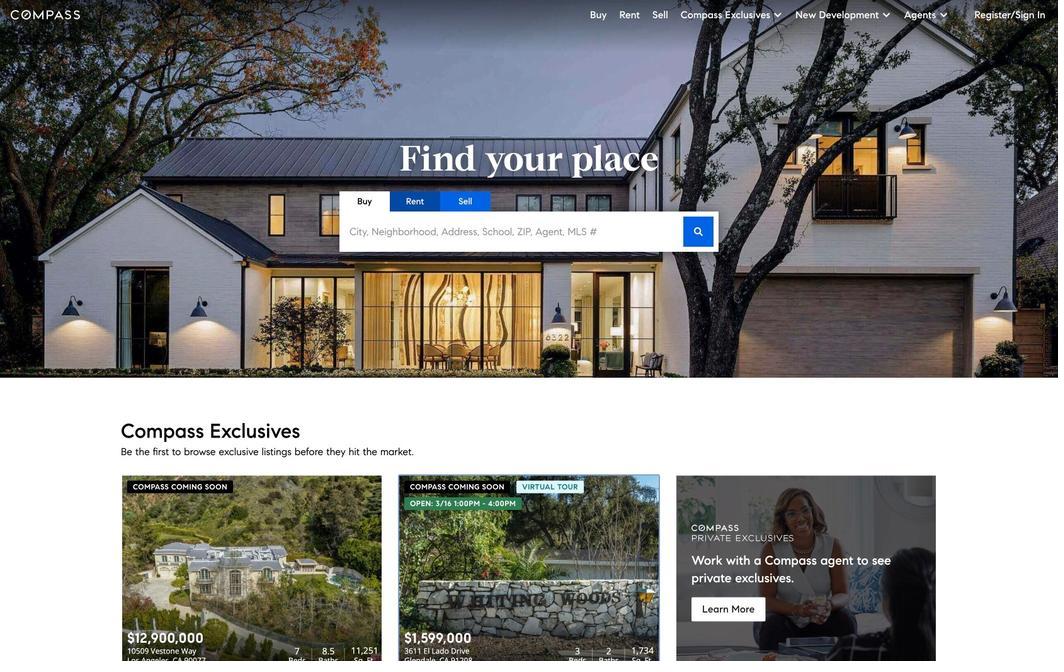 Task type: describe. For each thing, give the bounding box(es) containing it.
1  image from the left
[[122, 476, 382, 661]]

private exclusive image
[[676, 476, 936, 661]]

2  image from the left
[[399, 476, 659, 661]]

search image
[[693, 227, 704, 237]]

city, zip, address, school text field
[[345, 217, 683, 247]]



Task type: locate. For each thing, give the bounding box(es) containing it.
0 horizontal spatial  image
[[122, 476, 382, 661]]

None radio
[[339, 191, 390, 212], [440, 191, 491, 212], [339, 191, 390, 212], [440, 191, 491, 212]]

svg image
[[692, 525, 794, 542]]

 image
[[122, 476, 382, 661], [399, 476, 659, 661]]

option group
[[339, 191, 491, 212]]

None radio
[[390, 191, 440, 212]]

1 horizontal spatial  image
[[399, 476, 659, 661]]



